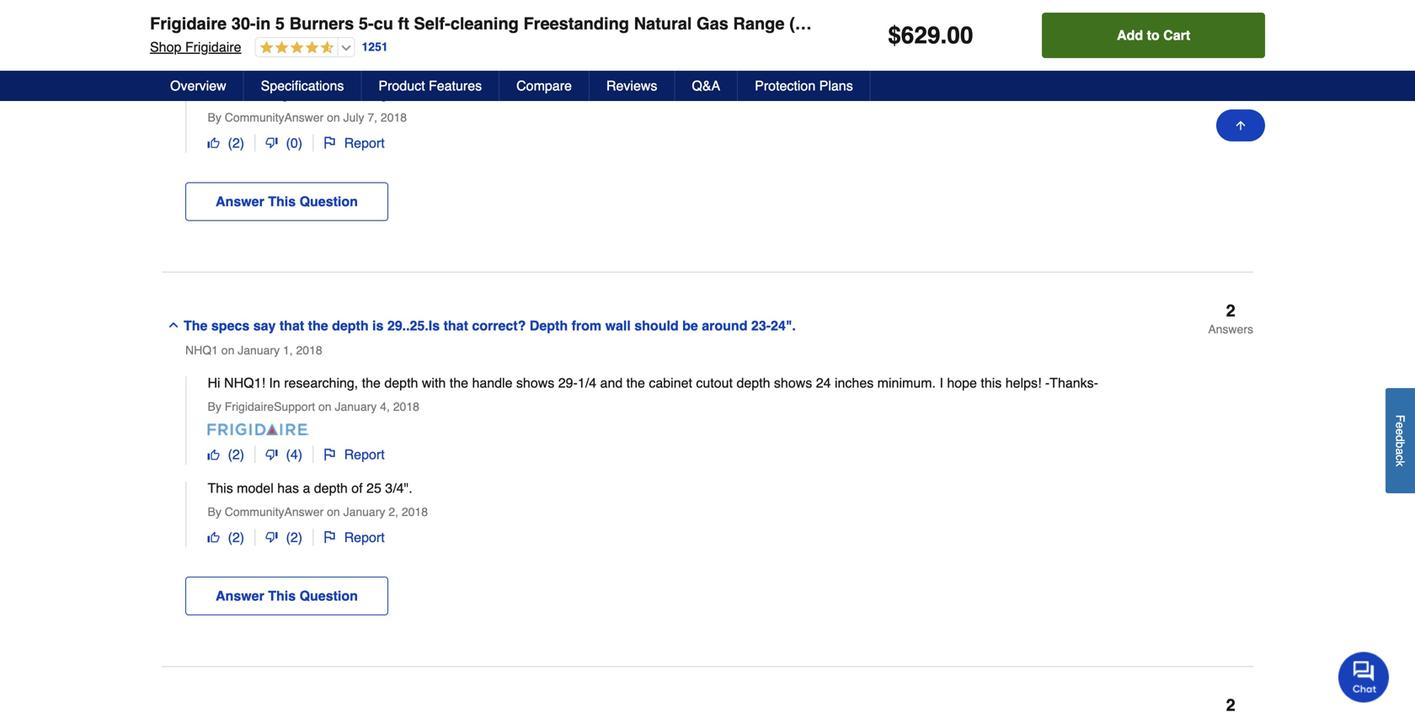 Task type: vqa. For each thing, say whether or not it's contained in the screenshot.
Savings Sheen Satin image
no



Task type: describe. For each thing, give the bounding box(es) containing it.
( for thumb down image in 'communityanswer's answer on january 2, 2018' element
[[286, 530, 290, 545]]

a inside button
[[1394, 449, 1407, 455]]

( for thumb down image related to ( 4 )
[[286, 447, 290, 462]]

this for ( 2 )
[[268, 588, 296, 604]]

in
[[269, 375, 280, 391]]

cart
[[1163, 27, 1190, 43]]

17,
[[359, 6, 375, 19]]

2 that from the left
[[444, 318, 468, 334]]

report for by
[[352, 52, 392, 68]]

29..25.is
[[387, 318, 440, 334]]

thumb down image for ( 0 )
[[266, 137, 278, 149]]

question for ( 2 )
[[300, 588, 358, 604]]

answer this question button for ( 0 )
[[185, 182, 388, 221]]

stainless
[[845, 14, 919, 33]]

5-
[[359, 14, 374, 33]]

protection plans button
[[738, 71, 871, 101]]

( 0 ) for ( 18 )
[[293, 52, 310, 68]]

warming
[[337, 86, 388, 101]]

with
[[422, 375, 446, 391]]

629
[[901, 22, 940, 49]]

( for ( 4 ) thumb up image
[[228, 447, 232, 462]]

this model has a depth of  25 3/4".
[[208, 480, 412, 496]]

the up 4,
[[362, 375, 381, 391]]

answer this question for ( 2 )
[[216, 588, 358, 604]]

frigidairesupport for by frigidairesupport on july 17, 2018
[[225, 6, 315, 19]]

( for thumb down icon
[[293, 52, 298, 68]]

) down the model
[[240, 530, 244, 545]]

2018 for of
[[402, 505, 428, 519]]

frigidairesupport's answer on january 4, 2018 element
[[185, 375, 1253, 465]]

the inside button
[[308, 318, 328, 334]]

00
[[947, 22, 973, 49]]

29-
[[558, 375, 578, 391]]

depth
[[530, 318, 568, 334]]

a inside 'element'
[[325, 86, 333, 101]]

2,
[[389, 505, 398, 519]]

chat invite button image
[[1338, 652, 1390, 703]]

model
[[237, 480, 274, 496]]

specs
[[211, 318, 250, 334]]

and
[[600, 375, 623, 391]]

july for july 17, 2018
[[335, 6, 356, 19]]

f e e d b a c k
[[1394, 415, 1407, 467]]

add to cart button
[[1042, 13, 1265, 58]]

reviews button
[[590, 71, 675, 101]]

self-
[[414, 14, 450, 33]]

-
[[1045, 375, 1050, 391]]

) up the model
[[240, 447, 244, 462]]

k
[[1394, 461, 1407, 467]]

the specs say that the depth is 29..25.is that correct? depth from wall should be around 23-24".
[[184, 318, 796, 334]]

compare
[[516, 78, 572, 93]]

30-
[[231, 14, 256, 33]]

reviews
[[606, 78, 657, 93]]

by inside frigidairesupport's answer on july 17, 2018 element
[[208, 6, 221, 19]]

the
[[184, 318, 208, 334]]

2 frigidairesupport image from the top
[[208, 424, 309, 436]]

2 inside 2 answers
[[1226, 301, 1235, 321]]

q&a
[[692, 78, 720, 93]]

answer for ( 0 )
[[216, 194, 264, 209]]

specifications
[[261, 78, 344, 93]]

0 vertical spatial january
[[238, 344, 280, 357]]

report button inside "frigidairesupport's answer on january 4, 2018" element
[[314, 446, 395, 463]]

the specs say that the depth is 29..25.is that correct? depth from wall should be around 23-24". button
[[162, 302, 1035, 337]]

burners
[[289, 14, 354, 33]]

chevron up image
[[167, 318, 180, 332]]

helps!
[[1005, 375, 1041, 391]]

1,
[[283, 344, 293, 357]]

protection
[[755, 78, 816, 93]]

(black
[[789, 14, 840, 33]]

range
[[262, 86, 296, 101]]

( 2 ) for ( 0 )
[[228, 135, 244, 151]]

to
[[1147, 27, 1160, 43]]

by frigidairesupport on january 4, 2018
[[208, 400, 419, 414]]

on left 17,
[[318, 6, 332, 19]]

overview
[[170, 78, 226, 93]]

$ 629 . 00
[[888, 22, 973, 49]]

depth right cutout
[[737, 375, 770, 391]]

steel)
[[923, 14, 969, 33]]

report button for this model has a depth of  25 3/4".
[[314, 529, 395, 546]]

( for thumb down image in communityanswer's answer on july 7, 2018 'element'
[[286, 135, 290, 151]]

) up specifications
[[305, 52, 310, 68]]

flag image for ( 2 )
[[324, 532, 336, 543]]

the right 'and'
[[626, 375, 645, 391]]

thumb down image
[[273, 54, 285, 66]]

( 0 ) for )
[[286, 135, 302, 151]]

compare button
[[500, 71, 590, 101]]

) down by communityanswer on january 2, 2018
[[298, 530, 302, 545]]

1 that from the left
[[280, 318, 304, 334]]

1/4
[[578, 375, 596, 391]]

hi nhq1! in researching, the depth with the handle shows 29-1/4 and the cabinet cutout depth shows 24 inches minimum. i hope this helps! -thanks-
[[208, 375, 1098, 391]]

report for this model has a depth of  25 3/4".
[[344, 530, 385, 545]]

report for yes, this range has a warming drawer.
[[344, 135, 385, 151]]

hi
[[208, 375, 220, 391]]

protection plans
[[755, 78, 853, 93]]

minimum.
[[877, 375, 936, 391]]

ft
[[398, 14, 409, 33]]

2018 inside frigidairesupport's answer on july 17, 2018 element
[[379, 6, 405, 19]]

f
[[1394, 415, 1407, 422]]

shop
[[150, 39, 181, 55]]

18
[[232, 52, 247, 68]]

answer this question for ( 0 )
[[216, 194, 358, 209]]

cutout
[[696, 375, 733, 391]]

2 for ( 0 )
[[232, 135, 240, 151]]

) right thumb up icon
[[240, 135, 244, 151]]

is
[[372, 318, 384, 334]]

this inside "frigidairesupport's answer on january 4, 2018" element
[[981, 375, 1002, 391]]

communityanswer for range
[[225, 111, 324, 124]]

on down specs
[[221, 344, 234, 357]]

( 2 ) for ( 4 )
[[228, 447, 244, 462]]

2 answers
[[1208, 301, 1253, 336]]

4
[[290, 447, 298, 462]]

by for yes,
[[208, 111, 221, 124]]

frigidaire 30-in 5 burners 5-cu ft self-cleaning freestanding natural gas range (black stainless steel)
[[150, 14, 969, 33]]

of
[[351, 480, 363, 496]]

c
[[1394, 455, 1407, 461]]

correct?
[[472, 318, 526, 334]]

cleaning
[[450, 14, 519, 33]]

january for researching,
[[335, 400, 377, 414]]



Task type: locate. For each thing, give the bounding box(es) containing it.
communityanswer's answer on july 7, 2018 element
[[185, 86, 1253, 153]]

january down of
[[343, 505, 385, 519]]

answers
[[1208, 323, 1253, 336]]

thumb down image for ( 4 )
[[266, 449, 278, 461]]

25
[[366, 480, 381, 496]]

4 by from the top
[[208, 505, 221, 519]]

1 shows from the left
[[516, 375, 554, 391]]

features
[[429, 78, 482, 93]]

1 e from the top
[[1394, 422, 1407, 429]]

0 vertical spatial frigidaire
[[150, 14, 227, 33]]

1 thumb down image from the top
[[266, 137, 278, 149]]

thumb down image inside 'communityanswer's answer on january 2, 2018' element
[[266, 532, 278, 543]]

2 vertical spatial a
[[303, 480, 310, 496]]

communityanswer inside nhq1's question on january 1, 2018 element
[[225, 505, 324, 519]]

thumb down image for ( 2 )
[[266, 532, 278, 543]]

2018 right 1,
[[296, 344, 322, 357]]

1 answer this question button from the top
[[185, 182, 388, 221]]

the
[[308, 318, 328, 334], [362, 375, 381, 391], [450, 375, 468, 391], [626, 375, 645, 391]]

by inside "frigidairesupport's answer on january 4, 2018" element
[[208, 400, 221, 414]]

2 answer from the top
[[216, 588, 264, 604]]

2 vertical spatial january
[[343, 505, 385, 519]]

2 horizontal spatial a
[[1394, 449, 1407, 455]]

frigidairesupport image
[[208, 29, 309, 41], [208, 424, 309, 436]]

thanks-
[[1050, 375, 1098, 391]]

report inside "frigidairesupport's answer on january 4, 2018" element
[[344, 447, 385, 462]]

2 up answers
[[1226, 301, 1235, 321]]

1 horizontal spatial that
[[444, 318, 468, 334]]

0 vertical spatial answer
[[216, 194, 264, 209]]

1 vertical spatial question
[[300, 588, 358, 604]]

e up d
[[1394, 422, 1407, 429]]

flag image down by communityanswer on july 7, 2018
[[324, 137, 336, 149]]

shop frigidaire
[[150, 39, 241, 55]]

.
[[940, 22, 947, 49]]

on inside 'element'
[[327, 111, 340, 124]]

2018
[[379, 6, 405, 19], [381, 111, 407, 124], [296, 344, 322, 357], [393, 400, 419, 414], [402, 505, 428, 519]]

q&a button
[[675, 71, 738, 101]]

1 vertical spatial has
[[277, 480, 299, 496]]

by for this
[[208, 505, 221, 519]]

) down by communityanswer on july 7, 2018
[[298, 135, 302, 151]]

a
[[325, 86, 333, 101], [1394, 449, 1407, 455], [303, 480, 310, 496]]

report
[[352, 52, 392, 68], [344, 135, 385, 151], [344, 447, 385, 462], [344, 530, 385, 545]]

( 2 ) down by communityanswer on january 2, 2018
[[286, 530, 302, 545]]

thumb down image inside communityanswer's answer on july 7, 2018 'element'
[[266, 137, 278, 149]]

flag image
[[324, 137, 336, 149], [324, 449, 336, 461]]

communityanswer down the model
[[225, 505, 324, 519]]

answer this question button for ( 2 )
[[185, 577, 388, 616]]

thumb up image for ( 2 )
[[208, 532, 219, 543]]

1 answer from the top
[[216, 194, 264, 209]]

1 vertical spatial flag image
[[324, 532, 336, 543]]

) left thumb down icon
[[247, 52, 252, 68]]

report button for by
[[321, 51, 402, 69]]

1 communityanswer from the top
[[225, 111, 324, 124]]

0 vertical spatial july
[[335, 6, 356, 19]]

on for in
[[318, 400, 332, 414]]

answer
[[216, 194, 264, 209], [216, 588, 264, 604]]

frigidairesupport's answer on july 17, 2018 element
[[185, 0, 1253, 70]]

flag image
[[331, 54, 343, 66], [324, 532, 336, 543]]

report inside 'communityanswer's answer on january 2, 2018' element
[[344, 530, 385, 545]]

flag image up yes, this range has a warming drawer. on the left top
[[331, 54, 343, 66]]

2 answer this question button from the top
[[185, 577, 388, 616]]

1 vertical spatial 0
[[290, 135, 298, 151]]

2018 right 7,
[[381, 111, 407, 124]]

answer inside nhq1's question on january 1, 2018 element
[[216, 588, 264, 604]]

1 question from the top
[[300, 194, 358, 209]]

specifications button
[[244, 71, 362, 101]]

( 0 ) inside frigidairesupport's answer on july 17, 2018 element
[[293, 52, 310, 68]]

on down yes, this range has a warming drawer. on the left top
[[327, 111, 340, 124]]

1 vertical spatial communityanswer
[[225, 505, 324, 519]]

add
[[1117, 27, 1143, 43]]

frigidaire up shop frigidaire
[[150, 14, 227, 33]]

depth up 4,
[[384, 375, 418, 391]]

nhq1
[[185, 344, 218, 357]]

around
[[702, 318, 748, 334]]

this right hope
[[981, 375, 1002, 391]]

2 flag image from the top
[[324, 449, 336, 461]]

report button for yes, this range has a warming drawer.
[[314, 134, 395, 151]]

0 vertical spatial 0
[[298, 52, 305, 68]]

2018 right 2,
[[402, 505, 428, 519]]

frigidairesupport down the "in"
[[225, 400, 315, 414]]

2018 inside 'communityanswer's answer on january 2, 2018' element
[[402, 505, 428, 519]]

thumb down image left ( 4 )
[[266, 449, 278, 461]]

$
[[888, 22, 901, 49]]

1 answer this question from the top
[[216, 194, 358, 209]]

depth inside button
[[332, 318, 369, 334]]

2 inside 'element'
[[232, 135, 240, 151]]

1 vertical spatial frigidairesupport image
[[208, 424, 309, 436]]

0 vertical spatial thumb up image
[[208, 449, 219, 461]]

frigidairesupport inside nhq1's question on january 1, 2018 element
[[225, 400, 315, 414]]

product features
[[379, 78, 482, 93]]

communityanswer's answer on january 2, 2018 element
[[185, 480, 1253, 548]]

january for a
[[343, 505, 385, 519]]

5
[[275, 14, 285, 33]]

january inside "frigidairesupport's answer on january 4, 2018" element
[[335, 400, 377, 414]]

be
[[682, 318, 698, 334]]

3/4".
[[385, 480, 412, 496]]

1 frigidairesupport image from the top
[[208, 29, 309, 41]]

cabinet
[[649, 375, 692, 391]]

0 vertical spatial this
[[268, 194, 296, 209]]

say
[[253, 318, 276, 334]]

23-
[[751, 318, 771, 334]]

frigidaire
[[150, 14, 227, 33], [185, 39, 241, 55]]

0 vertical spatial flag image
[[331, 54, 343, 66]]

1 flag image from the top
[[324, 137, 336, 149]]

2 vertical spatial thumb down image
[[266, 532, 278, 543]]

2 thumb down image from the top
[[266, 449, 278, 461]]

by frigidairesupport on july 17, 2018
[[208, 6, 405, 19]]

that right 29..25.is
[[444, 318, 468, 334]]

i
[[940, 375, 943, 391]]

2 answer this question from the top
[[216, 588, 358, 604]]

add to cart
[[1117, 27, 1190, 43]]

that
[[280, 318, 304, 334], [444, 318, 468, 334]]

inches
[[835, 375, 874, 391]]

shows left 29-
[[516, 375, 554, 391]]

report down of
[[344, 530, 385, 545]]

1 vertical spatial ( 0 )
[[286, 135, 302, 151]]

depth left is
[[332, 318, 369, 334]]

0 vertical spatial this
[[237, 86, 258, 101]]

2 for ( 2 )
[[232, 530, 240, 545]]

2 thumb up image from the top
[[208, 532, 219, 543]]

report button down by communityanswer on january 2, 2018
[[314, 529, 395, 546]]

( 2 ) down the model
[[228, 530, 244, 545]]

2 shows from the left
[[774, 375, 812, 391]]

a up k
[[1394, 449, 1407, 455]]

on for has
[[327, 505, 340, 519]]

natural
[[634, 14, 692, 33]]

0 vertical spatial communityanswer
[[225, 111, 324, 124]]

24
[[816, 375, 831, 391]]

1 vertical spatial july
[[343, 111, 364, 124]]

2018 inside communityanswer's answer on july 7, 2018 'element'
[[381, 111, 407, 124]]

) up this model has a depth of  25 3/4".
[[298, 447, 302, 462]]

answer this question inside nhq1's question on january 1, 2018 element
[[216, 588, 358, 604]]

)
[[247, 52, 252, 68], [305, 52, 310, 68], [240, 135, 244, 151], [298, 135, 302, 151], [240, 447, 244, 462], [298, 447, 302, 462], [240, 530, 244, 545], [298, 530, 302, 545]]

( 4 )
[[286, 447, 302, 462]]

2018 right 4,
[[393, 400, 419, 414]]

1 frigidairesupport from the top
[[225, 6, 315, 19]]

communityanswer inside 'element'
[[225, 111, 324, 124]]

january inside 'communityanswer's answer on january 2, 2018' element
[[343, 505, 385, 519]]

e
[[1394, 422, 1407, 429], [1394, 429, 1407, 435]]

0 horizontal spatial has
[[277, 480, 299, 496]]

thumb up image
[[208, 449, 219, 461], [208, 532, 219, 543]]

communityanswer for has
[[225, 505, 324, 519]]

1 horizontal spatial shows
[[774, 375, 812, 391]]

flag image for ( 0 )
[[324, 137, 336, 149]]

july for july 7, 2018
[[343, 111, 364, 124]]

report button down 7,
[[314, 134, 395, 151]]

gas
[[697, 14, 728, 33]]

by
[[208, 6, 221, 19], [208, 111, 221, 124], [208, 400, 221, 414], [208, 505, 221, 519]]

7,
[[368, 111, 377, 124]]

0 vertical spatial answer this question button
[[185, 182, 388, 221]]

product features button
[[362, 71, 500, 101]]

communityanswer down range
[[225, 111, 324, 124]]

report button inside 'communityanswer's answer on january 2, 2018' element
[[314, 529, 395, 546]]

1 vertical spatial this
[[981, 375, 1002, 391]]

2 up the model
[[232, 447, 240, 462]]

flag image inside "frigidairesupport's answer on january 4, 2018" element
[[324, 449, 336, 461]]

the right with
[[450, 375, 468, 391]]

2 answers element
[[1208, 301, 1253, 336]]

4,
[[380, 400, 390, 414]]

0 horizontal spatial this
[[237, 86, 258, 101]]

1 thumb up image from the top
[[208, 449, 219, 461]]

thumb down image down by communityanswer on july 7, 2018
[[266, 137, 278, 149]]

0 horizontal spatial shows
[[516, 375, 554, 391]]

( 0 ) inside communityanswer's answer on july 7, 2018 'element'
[[286, 135, 302, 151]]

july left 7,
[[343, 111, 364, 124]]

0 inside 'element'
[[290, 135, 298, 151]]

1 vertical spatial answer this question button
[[185, 577, 388, 616]]

on down researching,
[[318, 400, 332, 414]]

report inside frigidairesupport's answer on july 17, 2018 element
[[352, 52, 392, 68]]

thumb up image for ( 4 )
[[208, 449, 219, 461]]

1251
[[362, 40, 388, 54]]

( 2 ) for ( 2 )
[[228, 530, 244, 545]]

1 vertical spatial this
[[208, 480, 233, 496]]

0 vertical spatial question
[[300, 194, 358, 209]]

0 horizontal spatial that
[[280, 318, 304, 334]]

0 horizontal spatial a
[[303, 480, 310, 496]]

1 vertical spatial a
[[1394, 449, 1407, 455]]

0 vertical spatial thumb down image
[[266, 137, 278, 149]]

2 for ( 4 )
[[232, 447, 240, 462]]

1 horizontal spatial a
[[325, 86, 333, 101]]

this inside communityanswer's answer on july 7, 2018 'element'
[[237, 86, 258, 101]]

freestanding
[[523, 14, 629, 33]]

0 vertical spatial a
[[325, 86, 333, 101]]

( 2 ) right thumb up icon
[[228, 135, 244, 151]]

frigidaire down 30-
[[185, 39, 241, 55]]

report button inside frigidairesupport's answer on july 17, 2018 element
[[321, 51, 402, 69]]

1 by from the top
[[208, 6, 221, 19]]

january left 4,
[[335, 400, 377, 414]]

cu
[[374, 14, 393, 33]]

thumb down image down the model
[[266, 532, 278, 543]]

thumb down image
[[266, 137, 278, 149], [266, 449, 278, 461], [266, 532, 278, 543]]

nhq1's question on january 1, 2018 element
[[162, 301, 1253, 668]]

answer this question button
[[185, 182, 388, 221], [185, 577, 388, 616]]

july inside 'element'
[[343, 111, 364, 124]]

0 down by communityanswer on july 7, 2018
[[290, 135, 298, 151]]

shows
[[516, 375, 554, 391], [774, 375, 812, 391]]

flag image right ( 4 )
[[324, 449, 336, 461]]

0 vertical spatial has
[[300, 86, 322, 101]]

2 by from the top
[[208, 111, 221, 124]]

nhq1 on january 1, 2018
[[185, 344, 322, 357]]

2 down by communityanswer on january 2, 2018
[[290, 530, 298, 545]]

thumb up image
[[208, 137, 219, 149]]

wall
[[605, 318, 631, 334]]

0 vertical spatial frigidairesupport
[[225, 6, 315, 19]]

has
[[300, 86, 322, 101], [277, 480, 299, 496]]

1 vertical spatial answer
[[216, 588, 264, 604]]

report button up the warming
[[321, 51, 402, 69]]

report button inside communityanswer's answer on july 7, 2018 'element'
[[314, 134, 395, 151]]

( 2 ) inside communityanswer's answer on july 7, 2018 'element'
[[228, 135, 244, 151]]

2
[[232, 135, 240, 151], [1226, 301, 1235, 321], [232, 447, 240, 462], [232, 530, 240, 545], [290, 530, 298, 545]]

1 vertical spatial thumb down image
[[266, 449, 278, 461]]

1 vertical spatial january
[[335, 400, 377, 414]]

frigidairesupport up 4.6 stars image
[[225, 6, 315, 19]]

( for ( 2 )'s thumb up image
[[228, 530, 232, 545]]

2 communityanswer from the top
[[225, 505, 324, 519]]

on down this model has a depth of  25 3/4".
[[327, 505, 340, 519]]

report up of
[[344, 447, 385, 462]]

1 vertical spatial frigidairesupport
[[225, 400, 315, 414]]

2 down the model
[[232, 530, 240, 545]]

1 vertical spatial frigidaire
[[185, 39, 241, 55]]

0 for )
[[290, 135, 298, 151]]

shows left 24
[[774, 375, 812, 391]]

( 2 ) inside "frigidairesupport's answer on january 4, 2018" element
[[228, 447, 244, 462]]

plans
[[819, 78, 853, 93]]

0
[[298, 52, 305, 68], [290, 135, 298, 151]]

2 vertical spatial this
[[268, 588, 296, 604]]

1 horizontal spatial this
[[981, 375, 1002, 391]]

a up by communityanswer on july 7, 2018
[[325, 86, 333, 101]]

depth inside 'communityanswer's answer on january 2, 2018' element
[[314, 480, 348, 496]]

1 horizontal spatial has
[[300, 86, 322, 101]]

e up b
[[1394, 429, 1407, 435]]

1 vertical spatial flag image
[[324, 449, 336, 461]]

depth
[[332, 318, 369, 334], [384, 375, 418, 391], [737, 375, 770, 391], [314, 480, 348, 496]]

1 vertical spatial answer this question
[[216, 588, 358, 604]]

overview button
[[153, 71, 244, 101]]

by for hi
[[208, 400, 221, 414]]

2018 inside "frigidairesupport's answer on january 4, 2018" element
[[393, 400, 419, 414]]

on for range
[[327, 111, 340, 124]]

0 right thumb down icon
[[298, 52, 305, 68]]

0 vertical spatial answer this question
[[216, 194, 358, 209]]

4.6 stars image
[[256, 40, 334, 56]]

report inside communityanswer's answer on july 7, 2018 'element'
[[344, 135, 385, 151]]

frigidairesupport image up ( 4 )
[[208, 424, 309, 436]]

flag image for ( 0 )
[[331, 54, 343, 66]]

by inside 'communityanswer's answer on january 2, 2018' element
[[208, 505, 221, 519]]

by communityanswer on july 7, 2018
[[208, 111, 407, 124]]

that up 1,
[[280, 318, 304, 334]]

this for ( 0 )
[[268, 194, 296, 209]]

product
[[379, 78, 425, 93]]

has up by communityanswer on july 7, 2018
[[300, 86, 322, 101]]

a up by communityanswer on january 2, 2018
[[303, 480, 310, 496]]

should
[[634, 318, 679, 334]]

2 question from the top
[[300, 588, 358, 604]]

2 e from the top
[[1394, 429, 1407, 435]]

0 for ( 18 )
[[298, 52, 305, 68]]

0 vertical spatial ( 0 )
[[293, 52, 310, 68]]

drawer.
[[391, 86, 436, 101]]

2 frigidairesupport from the top
[[225, 400, 315, 414]]

( 2 )
[[228, 135, 244, 151], [228, 447, 244, 462], [228, 530, 244, 545], [286, 530, 302, 545]]

report button up of
[[314, 446, 395, 463]]

( 0 ) down by communityanswer on july 7, 2018
[[286, 135, 302, 151]]

frigidairesupport image up ( 18 )
[[208, 29, 309, 41]]

the right the say
[[308, 318, 328, 334]]

2 right thumb up icon
[[232, 135, 240, 151]]

this right yes,
[[237, 86, 258, 101]]

flag image for ( 4 )
[[324, 449, 336, 461]]

24".
[[771, 318, 796, 334]]

from
[[572, 318, 602, 334]]

arrow up image
[[1234, 119, 1247, 132]]

2018 for warming
[[381, 111, 407, 124]]

3 thumb down image from the top
[[266, 532, 278, 543]]

january down the say
[[238, 344, 280, 357]]

has inside 'communityanswer's answer on january 2, 2018' element
[[277, 480, 299, 496]]

has right the model
[[277, 480, 299, 496]]

yes, this range has a warming drawer.
[[208, 86, 436, 101]]

2018 for depth
[[393, 400, 419, 414]]

report down 7,
[[344, 135, 385, 151]]

question inside nhq1's question on january 1, 2018 element
[[300, 588, 358, 604]]

( 18 )
[[228, 52, 252, 68]]

( 2 ) up the model
[[228, 447, 244, 462]]

has inside communityanswer's answer on july 7, 2018 'element'
[[300, 86, 322, 101]]

report button
[[321, 51, 402, 69], [314, 134, 395, 151], [314, 446, 395, 463], [314, 529, 395, 546]]

2018 right 17,
[[379, 6, 405, 19]]

flag image down by communityanswer on january 2, 2018
[[324, 532, 336, 543]]

b
[[1394, 442, 1407, 449]]

report up the warming
[[352, 52, 392, 68]]

answer for ( 2 )
[[216, 588, 264, 604]]

3 by from the top
[[208, 400, 221, 414]]

question for ( 0 )
[[300, 194, 358, 209]]

0 vertical spatial flag image
[[324, 137, 336, 149]]

0 vertical spatial frigidairesupport image
[[208, 29, 309, 41]]

( for thumb up icon
[[228, 135, 232, 151]]

yes,
[[208, 86, 233, 101]]

in
[[256, 14, 271, 33]]

on
[[318, 6, 332, 19], [327, 111, 340, 124], [221, 344, 234, 357], [318, 400, 332, 414], [327, 505, 340, 519]]

by communityanswer on january 2, 2018
[[208, 505, 428, 519]]

( 0 ) right thumb down icon
[[293, 52, 310, 68]]

by inside communityanswer's answer on july 7, 2018 'element'
[[208, 111, 221, 124]]

nhq1!
[[224, 375, 265, 391]]

frigidairesupport for by frigidairesupport on january 4, 2018
[[225, 400, 315, 414]]

1 vertical spatial thumb up image
[[208, 532, 219, 543]]

this inside 'communityanswer's answer on january 2, 2018' element
[[208, 480, 233, 496]]

d
[[1394, 435, 1407, 442]]

depth left of
[[314, 480, 348, 496]]

july left 17,
[[335, 6, 356, 19]]



